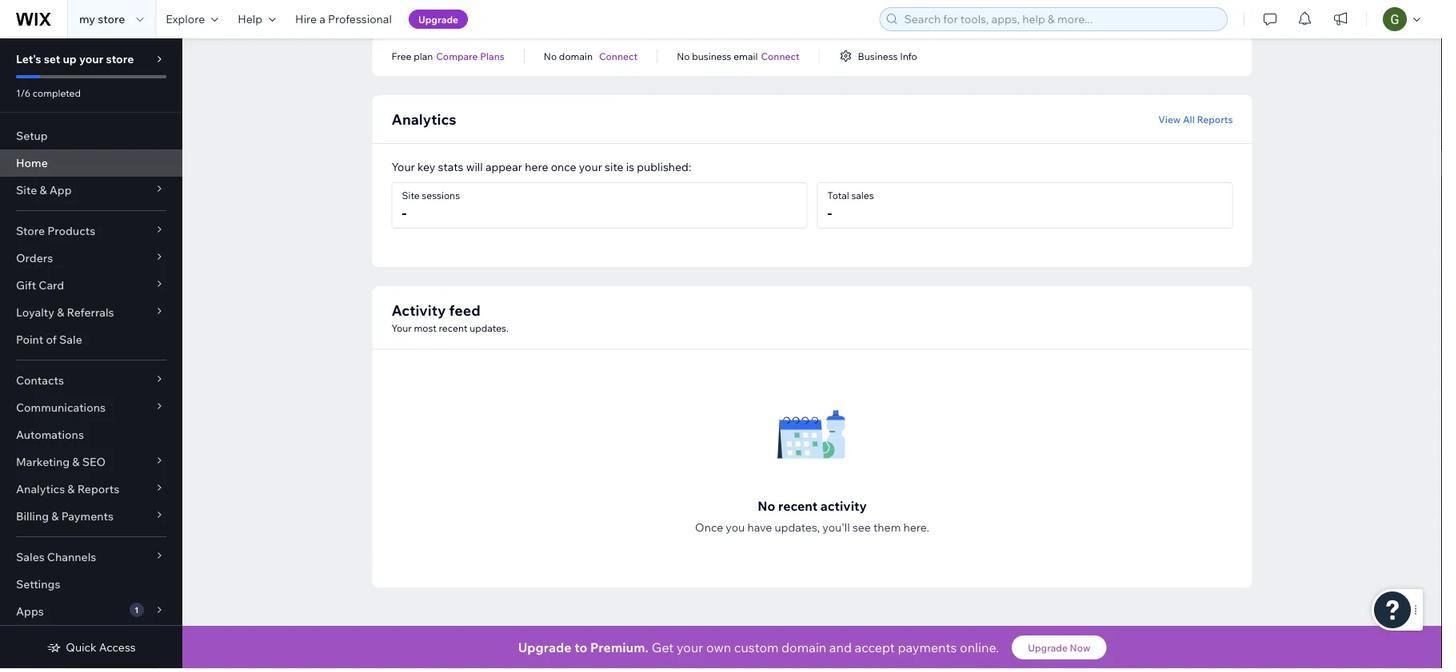 Task type: describe. For each thing, give the bounding box(es) containing it.
automations
[[16, 428, 84, 442]]

professional
[[328, 12, 392, 26]]

& for loyalty
[[57, 306, 64, 320]]

1 vertical spatial domain
[[782, 640, 827, 656]]

info
[[900, 50, 918, 62]]

connect link for no domain connect
[[599, 49, 638, 63]]

& for site
[[40, 183, 47, 197]]

billing & payments
[[16, 510, 114, 524]]

total sales -
[[828, 190, 874, 222]]

no recent activity once you have updates, you'll see them here.
[[696, 498, 930, 535]]

and
[[830, 640, 852, 656]]

payments
[[898, 640, 958, 656]]

hire a professional
[[295, 12, 392, 26]]

loyalty & referrals button
[[0, 299, 182, 327]]

custom
[[735, 640, 779, 656]]

recent inside activity feed your most recent updates.
[[439, 322, 468, 334]]

settings link
[[0, 571, 182, 599]]

store
[[16, 224, 45, 238]]

connect link for no business email connect
[[761, 49, 800, 63]]

app
[[49, 183, 72, 197]]

2 vertical spatial your
[[677, 640, 704, 656]]

marketing & seo button
[[0, 449, 182, 476]]

quick access button
[[47, 641, 136, 655]]

you
[[726, 521, 745, 535]]

seo
[[82, 455, 106, 469]]

recent inside no recent activity once you have updates, you'll see them here.
[[779, 498, 818, 514]]

is
[[626, 160, 635, 174]]

0 horizontal spatial domain
[[559, 50, 593, 62]]

sale
[[59, 333, 82, 347]]

2 connect from the left
[[761, 50, 800, 62]]

compare plans link
[[436, 49, 505, 63]]

no business email connect
[[677, 50, 800, 62]]

sales channels
[[16, 551, 96, 565]]

sidebar element
[[0, 38, 182, 670]]

reports for view all reports
[[1198, 113, 1234, 125]]

business
[[692, 50, 732, 62]]

activity
[[392, 301, 446, 319]]

quick
[[66, 641, 97, 655]]

payments
[[61, 510, 114, 524]]

to
[[575, 640, 588, 656]]

referrals
[[67, 306, 114, 320]]

set
[[44, 52, 60, 66]]

them
[[874, 521, 901, 535]]

analytics for analytics
[[392, 110, 457, 128]]

my
[[79, 12, 95, 26]]

home
[[16, 156, 48, 170]]

site & app
[[16, 183, 72, 197]]

communications button
[[0, 395, 182, 422]]

no for business
[[677, 50, 690, 62]]

accept
[[855, 640, 895, 656]]

sales
[[16, 551, 45, 565]]

your key stats will appear here once your site is published:
[[392, 160, 692, 174]]

& for analytics
[[67, 483, 75, 497]]

store products
[[16, 224, 95, 238]]

plan
[[414, 50, 433, 62]]

free
[[392, 50, 412, 62]]

communications
[[16, 401, 106, 415]]

let's
[[16, 52, 41, 66]]

see
[[853, 521, 871, 535]]

billing
[[16, 510, 49, 524]]

my store
[[79, 12, 125, 26]]

setup link
[[0, 122, 182, 150]]

updates,
[[775, 521, 821, 535]]

gift
[[16, 279, 36, 293]]

free plan compare plans
[[392, 50, 505, 62]]

loyalty & referrals
[[16, 306, 114, 320]]

of
[[46, 333, 57, 347]]

sessions
[[422, 190, 460, 202]]

loyalty
[[16, 306, 54, 320]]

upgrade to premium. get your own custom domain and accept payments online.
[[518, 640, 1000, 656]]

store inside sidebar element
[[106, 52, 134, 66]]

gift card button
[[0, 272, 182, 299]]

a
[[320, 12, 326, 26]]

view all reports
[[1159, 113, 1234, 125]]

upgrade for upgrade now
[[1029, 642, 1068, 654]]

quick access
[[66, 641, 136, 655]]

published:
[[637, 160, 692, 174]]

once
[[551, 160, 577, 174]]

Search for tools, apps, help & more... field
[[900, 8, 1223, 30]]

upgrade for upgrade to premium. get your own custom domain and accept payments online.
[[518, 640, 572, 656]]

premium.
[[591, 640, 649, 656]]

no domain connect
[[544, 50, 638, 62]]

marketing
[[16, 455, 70, 469]]

site sessions -
[[402, 190, 460, 222]]

hire a professional link
[[286, 0, 402, 38]]

now
[[1070, 642, 1091, 654]]

products
[[47, 224, 95, 238]]



Task type: locate. For each thing, give the bounding box(es) containing it.
& left app
[[40, 183, 47, 197]]

your inside activity feed your most recent updates.
[[392, 322, 412, 334]]

explore
[[166, 12, 205, 26]]

1 vertical spatial analytics
[[16, 483, 65, 497]]

your inside sidebar element
[[79, 52, 103, 66]]

upgrade now
[[1029, 642, 1091, 654]]

once
[[696, 521, 724, 535]]

connect
[[599, 50, 638, 62], [761, 50, 800, 62]]

site left sessions
[[402, 190, 420, 202]]

you'll
[[823, 521, 851, 535]]

site
[[605, 160, 624, 174]]

online.
[[960, 640, 1000, 656]]

compare
[[436, 50, 478, 62]]

card
[[39, 279, 64, 293]]

1 vertical spatial your
[[579, 160, 603, 174]]

analytics for analytics & reports
[[16, 483, 65, 497]]

gift card
[[16, 279, 64, 293]]

upgrade for upgrade
[[418, 13, 459, 25]]

& for billing
[[51, 510, 59, 524]]

orders
[[16, 251, 53, 265]]

analytics inside dropdown button
[[16, 483, 65, 497]]

2 - from the left
[[828, 204, 833, 222]]

orders button
[[0, 245, 182, 272]]

recent
[[439, 322, 468, 334], [779, 498, 818, 514]]

your left key
[[392, 160, 415, 174]]

- inside site sessions -
[[402, 204, 407, 222]]

2 connect link from the left
[[761, 49, 800, 63]]

1 horizontal spatial site
[[402, 190, 420, 202]]

1 vertical spatial reports
[[77, 483, 119, 497]]

up
[[63, 52, 77, 66]]

no for recent
[[758, 498, 776, 514]]

reports inside dropdown button
[[77, 483, 119, 497]]

hire
[[295, 12, 317, 26]]

1 connect link from the left
[[599, 49, 638, 63]]

0 horizontal spatial analytics
[[16, 483, 65, 497]]

recent down feed
[[439, 322, 468, 334]]

1 horizontal spatial -
[[828, 204, 833, 222]]

no left business
[[677, 50, 690, 62]]

- for site sessions -
[[402, 204, 407, 222]]

reports down seo
[[77, 483, 119, 497]]

no right plans
[[544, 50, 557, 62]]

billing & payments button
[[0, 503, 182, 531]]

0 vertical spatial reports
[[1198, 113, 1234, 125]]

help
[[238, 12, 263, 26]]

reports for analytics & reports
[[77, 483, 119, 497]]

2 horizontal spatial no
[[758, 498, 776, 514]]

reports right all
[[1198, 113, 1234, 125]]

apps
[[16, 605, 44, 619]]

store down my store
[[106, 52, 134, 66]]

updates.
[[470, 322, 509, 334]]

no inside no recent activity once you have updates, you'll see them here.
[[758, 498, 776, 514]]

store
[[98, 12, 125, 26], [106, 52, 134, 66]]

recent up 'updates,'
[[779, 498, 818, 514]]

0 horizontal spatial no
[[544, 50, 557, 62]]

1 vertical spatial store
[[106, 52, 134, 66]]

activity feed your most recent updates.
[[392, 301, 509, 334]]

store products button
[[0, 218, 182, 245]]

site down home
[[16, 183, 37, 197]]

point of sale
[[16, 333, 82, 347]]

reports inside button
[[1198, 113, 1234, 125]]

sales channels button
[[0, 544, 182, 571]]

key
[[418, 160, 436, 174]]

1 horizontal spatial domain
[[782, 640, 827, 656]]

1/6 completed
[[16, 87, 81, 99]]

analytics down marketing
[[16, 483, 65, 497]]

0 horizontal spatial your
[[79, 52, 103, 66]]

1 horizontal spatial analytics
[[392, 110, 457, 128]]

let's set up your store
[[16, 52, 134, 66]]

1 vertical spatial your
[[392, 322, 412, 334]]

site inside site sessions -
[[402, 190, 420, 202]]

& for marketing
[[72, 455, 80, 469]]

will
[[466, 160, 483, 174]]

activity
[[821, 498, 867, 514]]

home link
[[0, 150, 182, 177]]

automations link
[[0, 422, 182, 449]]

marketing & seo
[[16, 455, 106, 469]]

no up the have
[[758, 498, 776, 514]]

1 connect from the left
[[599, 50, 638, 62]]

no for domain
[[544, 50, 557, 62]]

point
[[16, 333, 43, 347]]

0 vertical spatial your
[[79, 52, 103, 66]]

site for -
[[402, 190, 420, 202]]

0 horizontal spatial upgrade
[[418, 13, 459, 25]]

1 - from the left
[[402, 204, 407, 222]]

completed
[[33, 87, 81, 99]]

business info button
[[839, 49, 918, 63]]

&
[[40, 183, 47, 197], [57, 306, 64, 320], [72, 455, 80, 469], [67, 483, 75, 497], [51, 510, 59, 524]]

2 horizontal spatial your
[[677, 640, 704, 656]]

site
[[16, 183, 37, 197], [402, 190, 420, 202]]

1 horizontal spatial recent
[[779, 498, 818, 514]]

0 horizontal spatial connect link
[[599, 49, 638, 63]]

& up billing & payments
[[67, 483, 75, 497]]

2 your from the top
[[392, 322, 412, 334]]

your right up
[[79, 52, 103, 66]]

1 horizontal spatial reports
[[1198, 113, 1234, 125]]

upgrade left now
[[1029, 642, 1068, 654]]

contacts button
[[0, 367, 182, 395]]

point of sale link
[[0, 327, 182, 354]]

0 horizontal spatial reports
[[77, 483, 119, 497]]

channels
[[47, 551, 96, 565]]

analytics & reports
[[16, 483, 119, 497]]

own
[[707, 640, 732, 656]]

your
[[79, 52, 103, 66], [579, 160, 603, 174], [677, 640, 704, 656]]

0 vertical spatial store
[[98, 12, 125, 26]]

site for app
[[16, 183, 37, 197]]

analytics up key
[[392, 110, 457, 128]]

reports
[[1198, 113, 1234, 125], [77, 483, 119, 497]]

email
[[734, 50, 758, 62]]

0 vertical spatial domain
[[559, 50, 593, 62]]

1 vertical spatial recent
[[779, 498, 818, 514]]

your
[[392, 160, 415, 174], [392, 322, 412, 334]]

store right my
[[98, 12, 125, 26]]

1/6
[[16, 87, 31, 99]]

1
[[135, 605, 139, 615]]

appear
[[486, 160, 523, 174]]

upgrade now button
[[1013, 636, 1107, 660]]

domain
[[559, 50, 593, 62], [782, 640, 827, 656]]

your left most
[[392, 322, 412, 334]]

0 horizontal spatial recent
[[439, 322, 468, 334]]

0 horizontal spatial site
[[16, 183, 37, 197]]

analytics
[[392, 110, 457, 128], [16, 483, 65, 497]]

upgrade button
[[409, 10, 468, 29]]

here.
[[904, 521, 930, 535]]

0 horizontal spatial -
[[402, 204, 407, 222]]

& right loyalty
[[57, 306, 64, 320]]

& left seo
[[72, 455, 80, 469]]

1 horizontal spatial your
[[579, 160, 603, 174]]

business
[[858, 50, 898, 62]]

upgrade up free plan compare plans
[[418, 13, 459, 25]]

stats
[[438, 160, 464, 174]]

contacts
[[16, 374, 64, 388]]

-
[[402, 204, 407, 222], [828, 204, 833, 222]]

- for total sales -
[[828, 204, 833, 222]]

1 horizontal spatial connect link
[[761, 49, 800, 63]]

1 horizontal spatial no
[[677, 50, 690, 62]]

1 your from the top
[[392, 160, 415, 174]]

site inside the 'site & app' popup button
[[16, 183, 37, 197]]

0 vertical spatial your
[[392, 160, 415, 174]]

get
[[652, 640, 674, 656]]

your right get
[[677, 640, 704, 656]]

2 horizontal spatial upgrade
[[1029, 642, 1068, 654]]

analytics & reports button
[[0, 476, 182, 503]]

connect link
[[599, 49, 638, 63], [761, 49, 800, 63]]

0 vertical spatial analytics
[[392, 110, 457, 128]]

1 horizontal spatial connect
[[761, 50, 800, 62]]

1 horizontal spatial upgrade
[[518, 640, 572, 656]]

0 horizontal spatial connect
[[599, 50, 638, 62]]

0 vertical spatial recent
[[439, 322, 468, 334]]

setup
[[16, 129, 48, 143]]

your left site
[[579, 160, 603, 174]]

upgrade left "to"
[[518, 640, 572, 656]]

- inside total sales -
[[828, 204, 833, 222]]

have
[[748, 521, 773, 535]]

access
[[99, 641, 136, 655]]

here
[[525, 160, 549, 174]]

& right the billing
[[51, 510, 59, 524]]



Task type: vqa. For each thing, say whether or not it's contained in the screenshot.
the left Connect link
yes



